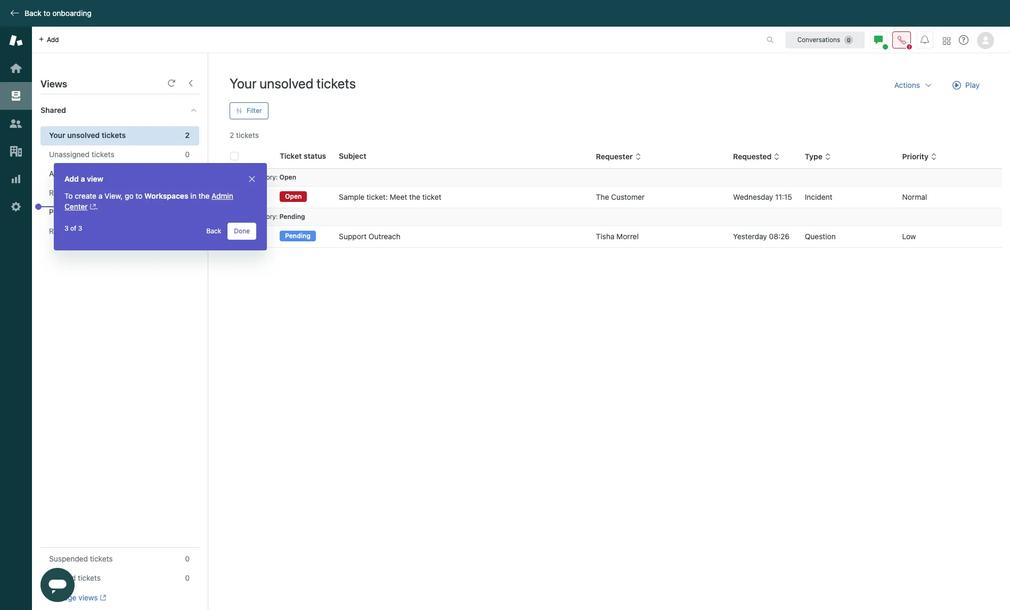 Task type: vqa. For each thing, say whether or not it's contained in the screenshot.
the leftmost Measure
no



Task type: locate. For each thing, give the bounding box(es) containing it.
1 3 from the left
[[64, 224, 68, 232]]

status for status category: pending
[[228, 213, 247, 221]]

status left close "icon"
[[228, 173, 247, 181]]

a
[[81, 174, 85, 183], [98, 191, 103, 200]]

0 vertical spatial to
[[43, 9, 50, 18]]

support outreach link
[[339, 231, 401, 242]]

unsolved down 'unassigned'
[[60, 169, 91, 178]]

your
[[230, 75, 257, 91], [49, 131, 65, 140]]

1 vertical spatial back
[[207, 227, 221, 235]]

recently solved tickets
[[49, 226, 128, 236]]

0 vertical spatial back
[[25, 9, 41, 18]]

back left onboarding
[[25, 9, 41, 18]]

manage
[[49, 593, 76, 602]]

0 horizontal spatial the
[[198, 191, 210, 200]]

unsolved
[[260, 75, 313, 91], [67, 131, 100, 140], [60, 169, 91, 178]]

add a view
[[64, 174, 103, 183]]

3 right the of
[[78, 224, 82, 232]]

0 vertical spatial recently
[[49, 188, 79, 197]]

open up the status category: pending
[[285, 193, 302, 201]]

row up tisha morrel
[[222, 186, 1002, 208]]

views image
[[9, 89, 23, 103]]

tisha morrel
[[596, 232, 639, 241]]

wednesday 11:15
[[733, 192, 792, 201]]

1 horizontal spatial 3
[[78, 224, 82, 232]]

1 vertical spatial your
[[49, 131, 65, 140]]

your unsolved tickets up unassigned tickets on the left top of the page
[[49, 131, 126, 140]]

1 horizontal spatial back
[[207, 227, 221, 235]]

a right add
[[81, 174, 85, 183]]

back left done
[[207, 227, 221, 235]]

11:15
[[775, 192, 792, 201]]

0 horizontal spatial to
[[43, 9, 50, 18]]

1 status from the top
[[228, 173, 247, 181]]

0 horizontal spatial 3
[[64, 224, 68, 232]]

to
[[43, 9, 50, 18], [136, 191, 142, 200]]

the customer
[[596, 192, 645, 201]]

meet
[[390, 192, 407, 201]]

the right in
[[198, 191, 210, 200]]

status up done
[[228, 213, 247, 221]]

1 vertical spatial unsolved
[[67, 131, 100, 140]]

recently
[[49, 188, 79, 197], [49, 226, 79, 236]]

center
[[64, 202, 88, 211]]

1 0 from the top
[[185, 150, 190, 159]]

all
[[49, 169, 58, 178]]

2 status from the top
[[228, 213, 247, 221]]

1 recently from the top
[[49, 188, 79, 197]]

3 0 from the top
[[185, 554, 190, 563]]

your up the filter button
[[230, 75, 257, 91]]

outreach
[[369, 232, 401, 241]]

to left onboarding
[[43, 9, 50, 18]]

08:26
[[769, 232, 790, 241]]

yesterday
[[733, 232, 767, 241]]

1 vertical spatial category:
[[249, 213, 278, 221]]

requested button
[[733, 152, 780, 162]]

3
[[64, 224, 68, 232], [78, 224, 82, 232]]

your unsolved tickets up filter
[[230, 75, 356, 91]]

shared
[[40, 105, 66, 115]]

go
[[125, 191, 134, 200]]

pending for pending tickets
[[49, 207, 77, 216]]

2 category: from the top
[[249, 213, 278, 221]]

pending down to
[[49, 207, 77, 216]]

0 vertical spatial a
[[81, 174, 85, 183]]

conversations button
[[786, 31, 865, 48]]

unassigned
[[49, 150, 90, 159]]

recently down pending tickets
[[49, 226, 79, 236]]

zendesk support image
[[9, 34, 23, 47]]

2 for all unsolved tickets
[[185, 169, 190, 178]]

customers image
[[9, 117, 23, 131]]

category: up done
[[249, 213, 278, 221]]

row
[[222, 186, 1002, 208], [222, 226, 1002, 247]]

category: for pending
[[249, 213, 278, 221]]

2 row from the top
[[222, 226, 1002, 247]]

unsolved up unassigned tickets on the left top of the page
[[67, 131, 100, 140]]

tisha
[[596, 232, 615, 241]]

main element
[[0, 27, 32, 610]]

in
[[190, 191, 196, 200]]

1 vertical spatial row
[[222, 226, 1002, 247]]

2 2 from the top
[[185, 169, 190, 178]]

0 for deleted tickets
[[185, 573, 190, 582]]

play button
[[944, 75, 989, 96]]

1 category: from the top
[[249, 173, 278, 181]]

3 left the of
[[64, 224, 68, 232]]

the inside add a view dialog
[[198, 191, 210, 200]]

0 vertical spatial 2
[[185, 131, 190, 140]]

ticket
[[422, 192, 441, 201]]

0 for unassigned tickets
[[185, 150, 190, 159]]

2 down collapse views pane icon
[[185, 131, 190, 140]]

shared heading
[[32, 94, 208, 126]]

status category: open
[[228, 173, 296, 181]]

0 vertical spatial your unsolved tickets
[[230, 75, 356, 91]]

1 vertical spatial 2
[[185, 169, 190, 178]]

0 horizontal spatial your unsolved tickets
[[49, 131, 126, 140]]

1 vertical spatial status
[[228, 213, 247, 221]]

workspaces
[[144, 191, 188, 200]]

0 vertical spatial row
[[222, 186, 1002, 208]]

0 vertical spatial category:
[[249, 173, 278, 181]]

recently down add
[[49, 188, 79, 197]]

status
[[228, 173, 247, 181], [228, 213, 247, 221]]

1 horizontal spatial your
[[230, 75, 257, 91]]

0 for recently updated tickets
[[185, 188, 190, 197]]

pending tickets link
[[40, 203, 199, 222]]

0 vertical spatial open
[[280, 173, 296, 181]]

2
[[185, 131, 190, 140], [185, 169, 190, 178]]

type
[[805, 152, 823, 161]]

4 0 from the top
[[185, 573, 190, 582]]

pending down the status category: pending
[[285, 232, 311, 240]]

recently for recently updated tickets
[[49, 188, 79, 197]]

row down the customer
[[222, 226, 1002, 247]]

play
[[965, 80, 980, 90]]

0 vertical spatial your
[[230, 75, 257, 91]]

category: for open
[[249, 173, 278, 181]]

your up 'unassigned'
[[49, 131, 65, 140]]

(opens in a new tab) image
[[88, 204, 96, 210]]

subject
[[339, 151, 366, 160]]

pending tickets
[[49, 207, 102, 216]]

1 horizontal spatial to
[[136, 191, 142, 200]]

admin
[[212, 191, 233, 200]]

1 2 from the top
[[185, 131, 190, 140]]

view
[[87, 174, 103, 183]]

a left view,
[[98, 191, 103, 200]]

pending for pending
[[285, 232, 311, 240]]

sample ticket: meet the ticket link
[[339, 192, 441, 202]]

the
[[198, 191, 210, 200], [409, 192, 420, 201]]

morrel
[[617, 232, 639, 241]]

category: up the status category: pending
[[249, 173, 278, 181]]

0
[[185, 150, 190, 159], [185, 188, 190, 197], [185, 554, 190, 563], [185, 573, 190, 582]]

tickets
[[317, 75, 356, 91], [102, 131, 126, 140], [92, 150, 114, 159], [93, 169, 115, 178], [111, 188, 134, 197], [79, 207, 102, 216], [105, 226, 128, 236], [90, 554, 113, 563], [78, 573, 101, 582]]

to right go
[[136, 191, 142, 200]]

2 up workspaces
[[185, 169, 190, 178]]

the right meet
[[409, 192, 420, 201]]

1 row from the top
[[222, 186, 1002, 208]]

2 0 from the top
[[185, 188, 190, 197]]

2 3 from the left
[[78, 224, 82, 232]]

open
[[280, 173, 296, 181], [285, 193, 302, 201]]

suspended
[[49, 554, 88, 563]]

1 vertical spatial to
[[136, 191, 142, 200]]

2 recently from the top
[[49, 226, 79, 236]]

back
[[25, 9, 41, 18], [207, 227, 221, 235]]

shared button
[[32, 94, 179, 126]]

category:
[[249, 173, 278, 181], [249, 213, 278, 221]]

2 vertical spatial unsolved
[[60, 169, 91, 178]]

0 vertical spatial status
[[228, 173, 247, 181]]

close image
[[248, 175, 256, 183]]

filter button
[[230, 102, 268, 119]]

1 vertical spatial recently
[[49, 226, 79, 236]]

back to onboarding
[[25, 9, 91, 18]]

your unsolved tickets
[[230, 75, 356, 91], [49, 131, 126, 140]]

0 horizontal spatial back
[[25, 9, 41, 18]]

create
[[75, 191, 96, 200]]

open right close "icon"
[[280, 173, 296, 181]]

admin image
[[9, 200, 23, 214]]

onboarding
[[52, 9, 91, 18]]

views
[[40, 78, 67, 90]]

0 horizontal spatial your
[[49, 131, 65, 140]]

unsolved up filter
[[260, 75, 313, 91]]

1 vertical spatial a
[[98, 191, 103, 200]]



Task type: describe. For each thing, give the bounding box(es) containing it.
admin center
[[64, 191, 233, 211]]

manage views link
[[49, 593, 106, 603]]

recently for recently solved tickets
[[49, 226, 79, 236]]

get help image
[[959, 35, 969, 45]]

0 horizontal spatial a
[[81, 174, 85, 183]]

support
[[339, 232, 367, 241]]

row containing support outreach
[[222, 226, 1002, 247]]

the
[[596, 192, 609, 201]]

collapse views pane image
[[186, 79, 195, 87]]

.
[[96, 202, 98, 211]]

deleted tickets
[[49, 573, 101, 582]]

unassigned tickets
[[49, 150, 114, 159]]

2 for your unsolved tickets
[[185, 131, 190, 140]]

back inside 3 of 3 back
[[207, 227, 221, 235]]

normal
[[902, 192, 927, 201]]

low
[[902, 232, 916, 241]]

back button
[[200, 223, 228, 240]]

recently solved tickets link
[[40, 222, 199, 241]]

type button
[[805, 152, 831, 162]]

recently updated tickets
[[49, 188, 134, 197]]

3 of 3 back
[[64, 224, 221, 235]]

reporting image
[[9, 172, 23, 186]]

priority
[[902, 152, 929, 161]]

0 for suspended tickets
[[185, 554, 190, 563]]

(opens in a new tab) image
[[98, 595, 106, 601]]

1 horizontal spatial a
[[98, 191, 103, 200]]

deleted
[[49, 573, 76, 582]]

sample ticket: meet the ticket
[[339, 192, 441, 201]]

requester
[[596, 152, 633, 161]]

add a view dialog
[[54, 163, 267, 250]]

0 vertical spatial unsolved
[[260, 75, 313, 91]]

back to onboarding link
[[0, 9, 97, 18]]

requested
[[733, 152, 772, 161]]

to inside add a view dialog
[[136, 191, 142, 200]]

priority button
[[902, 152, 937, 162]]

organizations image
[[9, 144, 23, 158]]

get started image
[[9, 61, 23, 75]]

status for status category: open
[[228, 173, 247, 181]]

1 vertical spatial open
[[285, 193, 302, 201]]

question
[[805, 232, 836, 241]]

sample
[[339, 192, 365, 201]]

customer
[[611, 192, 645, 201]]

add
[[64, 174, 79, 183]]

to
[[64, 191, 73, 200]]

zendesk products image
[[943, 37, 951, 44]]

all unsolved tickets
[[49, 169, 115, 178]]

views
[[78, 593, 98, 602]]

row containing sample ticket: meet the ticket
[[222, 186, 1002, 208]]

1 horizontal spatial your unsolved tickets
[[230, 75, 356, 91]]

wednesday
[[733, 192, 773, 201]]

filter
[[247, 107, 262, 115]]

support outreach
[[339, 232, 401, 241]]

to create a view, go to workspaces in the
[[64, 191, 212, 200]]

done
[[234, 227, 250, 235]]

admin center link
[[64, 191, 233, 211]]

of
[[70, 224, 76, 232]]

suspended tickets
[[49, 554, 113, 563]]

done button
[[228, 223, 256, 240]]

incident
[[805, 192, 833, 201]]

status category: pending
[[228, 213, 305, 221]]

requester button
[[596, 152, 641, 162]]

pending down status category: open
[[280, 213, 305, 221]]

1 vertical spatial your unsolved tickets
[[49, 131, 126, 140]]

ticket:
[[367, 192, 388, 201]]

refresh views pane image
[[167, 79, 176, 87]]

manage views
[[49, 593, 98, 602]]

yesterday 08:26
[[733, 232, 790, 241]]

solved
[[81, 226, 103, 236]]

updated
[[81, 188, 109, 197]]

view,
[[105, 191, 123, 200]]

conversations
[[797, 35, 840, 43]]

1 horizontal spatial the
[[409, 192, 420, 201]]



